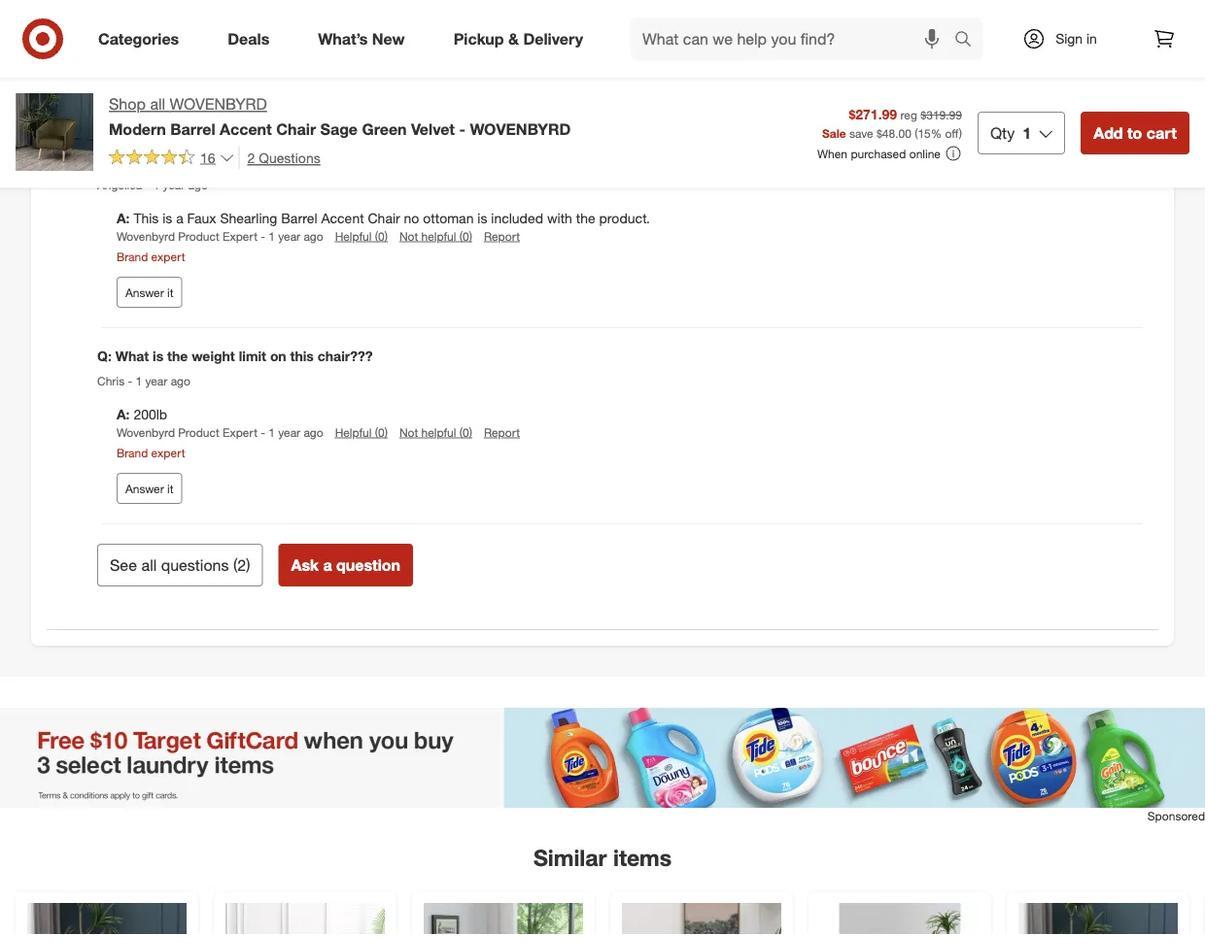 Task type: vqa. For each thing, say whether or not it's contained in the screenshot.
Avocado - each image
no



Task type: describe. For each thing, give the bounding box(es) containing it.
is for a: this is a faux shearling barrel accent chair no ottoman is included with the product.
[[162, 210, 172, 227]]

1 vertical spatial ottoman
[[423, 210, 474, 227]]

helpful for chair???
[[335, 425, 372, 440]]

report for q: is there an ottoman included as the description mentions?
[[484, 229, 520, 244]]

barrel swivel chair blue - wovenbyrd image
[[820, 904, 980, 936]]

sign in
[[1056, 30, 1097, 47]]

ottoman inside q: is there an ottoman included as the description mentions? angelica - 1 year ago
[[188, 152, 242, 169]]

add to cart
[[1093, 123, 1177, 142]]

2 questions
[[247, 149, 320, 166]]

shop
[[109, 95, 146, 114]]

is
[[115, 152, 127, 169]]

report button for q: is there an ottoman included as the description mentions?
[[484, 228, 520, 245]]

to
[[1127, 123, 1142, 142]]

questions
[[161, 556, 229, 575]]

original
[[267, 14, 312, 31]]

ships
[[199, 14, 231, 31]]

when
[[817, 146, 847, 161]]

helpful for chair???
[[421, 425, 456, 440]]

shop all wovenbyrd modern barrel accent chair sage green velvet - wovenbyrd
[[109, 95, 571, 138]]

limit
[[239, 348, 266, 365]]

not helpful  (0) button for chair???
[[399, 424, 472, 441]]

green
[[362, 119, 407, 138]]

&
[[508, 29, 519, 48]]

modern barrel chair with metal base faux leather distressed tan faux leather - wovenbyrd image
[[622, 904, 781, 936]]

qty 1
[[990, 123, 1031, 142]]

the inside q: what is the weight limit on this chair??? chris - 1 year ago
[[167, 348, 188, 365]]

this
[[290, 348, 314, 365]]

what
[[115, 348, 149, 365]]

deals
[[228, 29, 269, 48]]

deals link
[[211, 17, 294, 60]]

helpful  (0) button for description
[[335, 228, 388, 245]]

packaging,
[[315, 14, 382, 31]]

not helpful  (0) for chair???
[[399, 425, 472, 440]]

(2)
[[142, 97, 163, 120]]

report for q: what is the weight limit on this chair???
[[484, 425, 520, 440]]

add
[[1093, 123, 1123, 142]]

with
[[547, 210, 572, 227]]

on
[[270, 348, 286, 365]]

brand expert for this
[[117, 250, 185, 264]]

what's
[[444, 14, 482, 31]]

q: what is the weight limit on this chair??? chris - 1 year ago
[[97, 348, 373, 388]]

qty
[[990, 123, 1015, 142]]

q&a
[[97, 97, 137, 120]]

shearling
[[220, 210, 277, 227]]

ask a question
[[291, 556, 400, 575]]

a: 200lb
[[117, 406, 167, 423]]

is down mentions?
[[477, 210, 487, 227]]

question
[[336, 556, 400, 575]]

ago inside q: is there an ottoman included as the description mentions? angelica - 1 year ago
[[188, 177, 208, 192]]

item
[[169, 14, 195, 31]]

( inside $271.99 reg $319.99 sale save $ 48.00 ( 15 % off )
[[915, 126, 918, 140]]

expert for ottoman
[[223, 229, 257, 244]]

sign in link
[[1006, 17, 1127, 60]]

categories link
[[82, 17, 203, 60]]

when purchased online
[[817, 146, 941, 161]]

angelica
[[97, 177, 142, 192]]

not for description
[[399, 229, 418, 244]]

a: for a: 200lb
[[117, 406, 130, 423]]

online
[[909, 146, 941, 161]]

an
[[168, 152, 184, 169]]

expert for this
[[151, 250, 185, 264]]

image of modern barrel accent chair sage green velvet - wovenbyrd image
[[16, 93, 93, 171]]

new
[[372, 29, 405, 48]]

pickup
[[453, 29, 504, 48]]

inside.
[[486, 14, 525, 31]]

1 vertical spatial this
[[134, 210, 159, 227]]

- down q: what is the weight limit on this chair??? chris - 1 year ago
[[261, 425, 265, 440]]

q&a (2)
[[97, 97, 163, 120]]

0 horizontal spatial 2
[[237, 556, 246, 575]]

swoop arm accent chair sage green - wovenbyrd image
[[1018, 904, 1178, 936]]

see
[[110, 556, 137, 575]]

sign
[[1056, 30, 1083, 47]]

description
[[348, 152, 421, 169]]

is for q: what is the weight limit on this chair??? chris - 1 year ago
[[153, 348, 163, 365]]

0 vertical spatial 2
[[247, 149, 255, 166]]

delivery
[[523, 29, 583, 48]]

$
[[876, 126, 882, 140]]

wovenbyrd product expert - 1 year ago for this
[[117, 229, 323, 244]]

wovenbyrd for 200lb
[[117, 425, 175, 440]]

brand expert for 200lb
[[117, 446, 185, 460]]

1 inside q: what is the weight limit on this chair??? chris - 1 year ago
[[136, 374, 142, 388]]

ago inside q: what is the weight limit on this chair??? chris - 1 year ago
[[171, 374, 190, 388]]

brand for this is a faux shearling barrel accent chair no ottoman is included with the product.
[[117, 250, 148, 264]]

answer for 200lb
[[125, 481, 164, 496]]

expert for 200lb
[[151, 446, 185, 460]]

1 down q: what is the weight limit on this chair??? chris - 1 year ago
[[268, 425, 275, 440]]

sponsored
[[1148, 809, 1205, 824]]

1 inside q: is there an ottoman included as the description mentions? angelica - 1 year ago
[[153, 177, 160, 192]]

answer it for 200lb
[[125, 481, 173, 496]]

as
[[305, 152, 320, 169]]

15
[[918, 126, 931, 140]]

wovenbyrd product expert - 1 year ago for 200lb
[[117, 425, 323, 440]]

not helpful  (0) for description
[[399, 229, 472, 244]]

answer it button for 200lb
[[117, 473, 182, 504]]

0 vertical spatial wovenbyrd
[[170, 95, 267, 114]]

q&a (2) button
[[47, 78, 1158, 140]]

accent inside shop all wovenbyrd modern barrel accent chair sage green velvet - wovenbyrd
[[220, 119, 272, 138]]

0 vertical spatial this
[[140, 14, 165, 31]]

1 vertical spatial wovenbyrd
[[470, 119, 571, 138]]

velvet
[[411, 119, 455, 138]]

sale
[[822, 126, 846, 140]]

there
[[130, 152, 164, 169]]

1 vertical spatial the
[[576, 210, 595, 227]]

it for this
[[167, 285, 173, 300]]

its
[[250, 14, 264, 31]]

what's new
[[318, 29, 405, 48]]

1 vertical spatial included
[[491, 210, 543, 227]]

$319.99
[[921, 107, 962, 122]]

reg
[[900, 107, 917, 122]]

revealing
[[385, 14, 440, 31]]

purchased
[[851, 146, 906, 161]]

- inside q: what is the weight limit on this chair??? chris - 1 year ago
[[128, 374, 132, 388]]

advertisement region
[[0, 708, 1205, 809]]

off
[[945, 126, 959, 140]]

add to cart button
[[1081, 112, 1190, 154]]

answer it for this
[[125, 285, 173, 300]]

ask a question button
[[278, 544, 413, 587]]

helpful  (0) for chair???
[[335, 425, 388, 440]]

search button
[[946, 17, 992, 64]]

answer for this
[[125, 285, 164, 300]]

0 horizontal spatial (
[[233, 556, 237, 575]]



Task type: locate. For each thing, give the bounding box(es) containing it.
0 horizontal spatial ottoman
[[188, 152, 242, 169]]

0 horizontal spatial chair
[[276, 119, 316, 138]]

helpful  (0) button down "a: this is a faux shearling barrel accent chair no ottoman is included with the product."
[[335, 228, 388, 245]]

( right 48.00
[[915, 126, 918, 140]]

0 vertical spatial brand expert
[[117, 250, 185, 264]]

$271.99
[[849, 105, 897, 122]]

1 down shearling
[[268, 229, 275, 244]]

0 horizontal spatial barrel
[[170, 119, 215, 138]]

similar
[[533, 845, 607, 872]]

included left as on the left
[[246, 152, 301, 169]]

2 report from the top
[[484, 425, 520, 440]]

0 vertical spatial wovenbyrd
[[117, 229, 175, 244]]

brand
[[117, 250, 148, 264], [117, 446, 148, 460]]

0 vertical spatial included
[[246, 152, 301, 169]]

0 vertical spatial all
[[150, 95, 165, 114]]

1 brand from the top
[[117, 250, 148, 264]]

q: is there an ottoman included as the description mentions? angelica - 1 year ago
[[97, 152, 493, 192]]

wovenbyrd
[[170, 95, 267, 114], [470, 119, 571, 138]]

expert for weight
[[223, 425, 257, 440]]

brand expert
[[117, 250, 185, 264], [117, 446, 185, 460]]

product down q: what is the weight limit on this chair??? chris - 1 year ago
[[178, 425, 219, 440]]

1 horizontal spatial chair
[[368, 210, 400, 227]]

2 helpful  (0) button from the top
[[335, 424, 388, 441]]

1 horizontal spatial in
[[1086, 30, 1097, 47]]

0 vertical spatial a:
[[117, 210, 130, 227]]

1 horizontal spatial 2
[[247, 149, 255, 166]]

product for this
[[178, 229, 219, 244]]

0 vertical spatial the
[[324, 152, 345, 169]]

answer up what
[[125, 285, 164, 300]]

1 not helpful  (0) from the top
[[399, 229, 472, 244]]

0 vertical spatial helpful  (0)
[[335, 229, 388, 244]]

expert down the 200lb
[[151, 446, 185, 460]]

this item ships in its original packaging, revealing what's inside.
[[140, 14, 525, 31]]

2 answer from the top
[[125, 481, 164, 496]]

0 horizontal spatial a
[[176, 210, 183, 227]]

0 vertical spatial q:
[[97, 152, 112, 169]]

year inside q: what is the weight limit on this chair??? chris - 1 year ago
[[145, 374, 167, 388]]

0 vertical spatial (
[[915, 126, 918, 140]]

barrel
[[170, 119, 215, 138], [281, 210, 317, 227]]

1 vertical spatial helpful  (0)
[[335, 425, 388, 440]]

search
[[946, 31, 992, 50]]

(
[[915, 126, 918, 140], [233, 556, 237, 575]]

wovenbyrd product expert - 1 year ago down faux
[[117, 229, 323, 244]]

faux
[[187, 210, 216, 227]]

2 not helpful  (0) button from the top
[[399, 424, 472, 441]]

2 brand from the top
[[117, 446, 148, 460]]

year inside q: is there an ottoman included as the description mentions? angelica - 1 year ago
[[163, 177, 185, 192]]

all for shop
[[150, 95, 165, 114]]

items
[[613, 845, 672, 872]]

expert down an
[[151, 250, 185, 264]]

answer it button up what
[[117, 277, 182, 308]]

weight
[[192, 348, 235, 365]]

1 report button from the top
[[484, 228, 520, 245]]

helpful  (0) button for chair???
[[335, 424, 388, 441]]

0 vertical spatial accent
[[220, 119, 272, 138]]

0 vertical spatial answer it button
[[117, 277, 182, 308]]

a: for a: this is a faux shearling barrel accent chair no ottoman is included with the product.
[[117, 210, 130, 227]]

all right "shop"
[[150, 95, 165, 114]]

( right questions
[[233, 556, 237, 575]]

not for chair???
[[399, 425, 418, 440]]

included left with
[[491, 210, 543, 227]]

2 answer it from the top
[[125, 481, 173, 496]]

0 vertical spatial not
[[399, 229, 418, 244]]

0 vertical spatial expert
[[151, 250, 185, 264]]

in left its
[[235, 14, 246, 31]]

0 vertical spatial helpful
[[421, 229, 456, 244]]

modern
[[109, 119, 166, 138]]

2 horizontal spatial the
[[576, 210, 595, 227]]

- inside shop all wovenbyrd modern barrel accent chair sage green velvet - wovenbyrd
[[459, 119, 465, 138]]

brand expert down 'angelica' at the left of page
[[117, 250, 185, 264]]

helpful  (0) button
[[335, 228, 388, 245], [335, 424, 388, 441]]

What can we help you find? suggestions appear below search field
[[631, 17, 959, 60]]

) right questions
[[246, 556, 250, 575]]

1 vertical spatial report
[[484, 425, 520, 440]]

2 report button from the top
[[484, 424, 520, 441]]

year down q: is there an ottoman included as the description mentions? angelica - 1 year ago
[[278, 229, 300, 244]]

chair up questions
[[276, 119, 316, 138]]

what's new link
[[302, 17, 429, 60]]

2 expert from the top
[[151, 446, 185, 460]]

0 vertical spatial answer it
[[125, 285, 173, 300]]

the inside q: is there an ottoman included as the description mentions? angelica - 1 year ago
[[324, 152, 345, 169]]

ago
[[188, 177, 208, 192], [304, 229, 323, 244], [171, 374, 190, 388], [304, 425, 323, 440]]

in right sign
[[1086, 30, 1097, 47]]

2 it from the top
[[167, 481, 173, 496]]

0 vertical spatial report button
[[484, 228, 520, 245]]

it for 200lb
[[167, 481, 173, 496]]

1 vertical spatial 2
[[237, 556, 246, 575]]

16
[[200, 149, 215, 166]]

a: down 'angelica' at the left of page
[[117, 210, 130, 227]]

wovenbyrd up 16
[[170, 95, 267, 114]]

2 brand expert from the top
[[117, 446, 185, 460]]

ottoman right no
[[423, 210, 474, 227]]

1 vertical spatial helpful
[[335, 425, 372, 440]]

accent
[[220, 119, 272, 138], [321, 210, 364, 227]]

2 product from the top
[[178, 425, 219, 440]]

0 horizontal spatial )
[[246, 556, 250, 575]]

1 helpful  (0) from the top
[[335, 229, 388, 244]]

answer
[[125, 285, 164, 300], [125, 481, 164, 496]]

this left item
[[140, 14, 165, 31]]

see all questions ( 2 )
[[110, 556, 250, 575]]

16 link
[[109, 147, 235, 170]]

sage
[[320, 119, 358, 138]]

all for see
[[141, 556, 157, 575]]

1 horizontal spatial accent
[[321, 210, 364, 227]]

wovenbyrd up mentions?
[[470, 119, 571, 138]]

1 vertical spatial all
[[141, 556, 157, 575]]

1 horizontal spatial the
[[324, 152, 345, 169]]

q: inside q: is there an ottoman included as the description mentions? angelica - 1 year ago
[[97, 152, 112, 169]]

is right what
[[153, 348, 163, 365]]

year up the 200lb
[[145, 374, 167, 388]]

- inside q: is there an ottoman included as the description mentions? angelica - 1 year ago
[[145, 177, 150, 192]]

chris
[[97, 374, 125, 388]]

answer it up what
[[125, 285, 173, 300]]

2 vertical spatial the
[[167, 348, 188, 365]]

1 vertical spatial expert
[[151, 446, 185, 460]]

0 vertical spatial )
[[959, 126, 962, 140]]

0 vertical spatial helpful  (0) button
[[335, 228, 388, 245]]

pickup & delivery link
[[437, 17, 607, 60]]

2 questions link
[[239, 147, 320, 169]]

1 expert from the top
[[223, 229, 257, 244]]

2 not from the top
[[399, 425, 418, 440]]

is left faux
[[162, 210, 172, 227]]

- right chris
[[128, 374, 132, 388]]

product.
[[599, 210, 650, 227]]

1 not helpful  (0) button from the top
[[399, 228, 472, 245]]

1 q: from the top
[[97, 152, 112, 169]]

1 vertical spatial (
[[233, 556, 237, 575]]

1 wovenbyrd product expert - 1 year ago from the top
[[117, 229, 323, 244]]

0 vertical spatial it
[[167, 285, 173, 300]]

q: up chris
[[97, 348, 112, 365]]

helpful  (0) for description
[[335, 229, 388, 244]]

similar items
[[533, 845, 672, 872]]

1 answer it from the top
[[125, 285, 173, 300]]

chair???
[[318, 348, 373, 365]]

not helpful  (0)
[[399, 229, 472, 244], [399, 425, 472, 440]]

brand down the a: 200lb at the left
[[117, 446, 148, 460]]

1 brand expert from the top
[[117, 250, 185, 264]]

is inside q: what is the weight limit on this chair??? chris - 1 year ago
[[153, 348, 163, 365]]

modern cozy barrel swivel chair brown/white stripe - wovenbyrd image
[[424, 904, 583, 936]]

questions
[[259, 149, 320, 166]]

ottoman right an
[[188, 152, 242, 169]]

brand for 200lb
[[117, 446, 148, 460]]

cart
[[1147, 123, 1177, 142]]

) inside $271.99 reg $319.99 sale save $ 48.00 ( 15 % off )
[[959, 126, 962, 140]]

1 horizontal spatial )
[[959, 126, 962, 140]]

helpful down chair???
[[335, 425, 372, 440]]

ask
[[291, 556, 319, 575]]

0 horizontal spatial in
[[235, 14, 246, 31]]

answer it down the 200lb
[[125, 481, 173, 496]]

brand down 'angelica' at the left of page
[[117, 250, 148, 264]]

1 vertical spatial not helpful  (0)
[[399, 425, 472, 440]]

- down shearling
[[261, 229, 265, 244]]

1 vertical spatial wovenbyrd product expert - 1 year ago
[[117, 425, 323, 440]]

1 helpful  (0) button from the top
[[335, 228, 388, 245]]

modern barrel accent chair sienna red velvet - wovenbyrd image
[[27, 904, 187, 936]]

1 right "qty"
[[1023, 123, 1031, 142]]

$271.99 reg $319.99 sale save $ 48.00 ( 15 % off )
[[822, 105, 962, 140]]

1 horizontal spatial a
[[323, 556, 332, 575]]

a
[[176, 210, 183, 227], [323, 556, 332, 575]]

chair inside shop all wovenbyrd modern barrel accent chair sage green velvet - wovenbyrd
[[276, 119, 316, 138]]

0 horizontal spatial the
[[167, 348, 188, 365]]

0 vertical spatial not helpful  (0) button
[[399, 228, 472, 245]]

save
[[849, 126, 873, 140]]

2 helpful  (0) from the top
[[335, 425, 388, 440]]

2 wovenbyrd product expert - 1 year ago from the top
[[117, 425, 323, 440]]

)
[[959, 126, 962, 140], [246, 556, 250, 575]]

similar items region
[[0, 708, 1205, 936]]

year down an
[[163, 177, 185, 192]]

1 vertical spatial not
[[399, 425, 418, 440]]

report button for q: what is the weight limit on this chair???
[[484, 424, 520, 441]]

- down there
[[145, 177, 150, 192]]

1 horizontal spatial (
[[915, 126, 918, 140]]

expert down q: what is the weight limit on this chair??? chris - 1 year ago
[[223, 425, 257, 440]]

1 vertical spatial chair
[[368, 210, 400, 227]]

1 vertical spatial wovenbyrd
[[117, 425, 175, 440]]

not helpful  (0) button for description
[[399, 228, 472, 245]]

what's
[[318, 29, 368, 48]]

included
[[246, 152, 301, 169], [491, 210, 543, 227]]

wovenbyrd
[[117, 229, 175, 244], [117, 425, 175, 440]]

0 vertical spatial helpful
[[335, 229, 372, 244]]

1 vertical spatial a
[[323, 556, 332, 575]]

is
[[162, 210, 172, 227], [477, 210, 487, 227], [153, 348, 163, 365]]

1 vertical spatial helpful
[[421, 425, 456, 440]]

1 not from the top
[[399, 229, 418, 244]]

0 vertical spatial expert
[[223, 229, 257, 244]]

the
[[324, 152, 345, 169], [576, 210, 595, 227], [167, 348, 188, 365]]

this down 'angelica' at the left of page
[[134, 210, 159, 227]]

wovenbyrd down the a: 200lb at the left
[[117, 425, 175, 440]]

0 vertical spatial barrel
[[170, 119, 215, 138]]

a:
[[117, 210, 130, 227], [117, 406, 130, 423]]

2 left questions
[[247, 149, 255, 166]]

all inside shop all wovenbyrd modern barrel accent chair sage green velvet - wovenbyrd
[[150, 95, 165, 114]]

accent up "2 questions" link
[[220, 119, 272, 138]]

all right see
[[141, 556, 157, 575]]

1 vertical spatial barrel
[[281, 210, 317, 227]]

1 vertical spatial expert
[[223, 425, 257, 440]]

chair
[[276, 119, 316, 138], [368, 210, 400, 227]]

-
[[459, 119, 465, 138], [145, 177, 150, 192], [261, 229, 265, 244], [128, 374, 132, 388], [261, 425, 265, 440]]

included inside q: is there an ottoman included as the description mentions? angelica - 1 year ago
[[246, 152, 301, 169]]

product down faux
[[178, 229, 219, 244]]

1 helpful from the top
[[335, 229, 372, 244]]

1 vertical spatial answer it button
[[117, 473, 182, 504]]

2 q: from the top
[[97, 348, 112, 365]]

barrel up 16
[[170, 119, 215, 138]]

1 answer it button from the top
[[117, 277, 182, 308]]

1 horizontal spatial included
[[491, 210, 543, 227]]

helpful  (0) down "a: this is a faux shearling barrel accent chair no ottoman is included with the product."
[[335, 229, 388, 244]]

helpful down "a: this is a faux shearling barrel accent chair no ottoman is included with the product."
[[335, 229, 372, 244]]

1 down there
[[153, 177, 160, 192]]

the right as on the left
[[324, 152, 345, 169]]

product for 200lb
[[178, 425, 219, 440]]

2 right questions
[[237, 556, 246, 575]]

1 expert from the top
[[151, 250, 185, 264]]

1 vertical spatial brand
[[117, 446, 148, 460]]

0 vertical spatial report
[[484, 229, 520, 244]]

helpful  (0) down chair???
[[335, 425, 388, 440]]

year
[[163, 177, 185, 192], [278, 229, 300, 244], [145, 374, 167, 388], [278, 425, 300, 440]]

q: for q: what is the weight limit on this chair???
[[97, 348, 112, 365]]

1 horizontal spatial barrel
[[281, 210, 317, 227]]

1 answer from the top
[[125, 285, 164, 300]]

48.00
[[882, 126, 911, 140]]

expert down shearling
[[223, 229, 257, 244]]

report button
[[484, 228, 520, 245], [484, 424, 520, 441]]

no
[[404, 210, 419, 227]]

helpful  (0) button down chair???
[[335, 424, 388, 441]]

1 vertical spatial product
[[178, 425, 219, 440]]

a left faux
[[176, 210, 183, 227]]

this
[[140, 14, 165, 31], [134, 210, 159, 227]]

1 vertical spatial q:
[[97, 348, 112, 365]]

2
[[247, 149, 255, 166], [237, 556, 246, 575]]

0 vertical spatial a
[[176, 210, 183, 227]]

a right ask
[[323, 556, 332, 575]]

answer it button down the 200lb
[[117, 473, 182, 504]]

wovenbyrd down 'angelica' at the left of page
[[117, 229, 175, 244]]

categories
[[98, 29, 179, 48]]

2 a: from the top
[[117, 406, 130, 423]]

2 helpful from the top
[[421, 425, 456, 440]]

1 vertical spatial it
[[167, 481, 173, 496]]

1 vertical spatial accent
[[321, 210, 364, 227]]

2 helpful from the top
[[335, 425, 372, 440]]

1 it from the top
[[167, 285, 173, 300]]

brand expert down the 200lb
[[117, 446, 185, 460]]

0 vertical spatial ottoman
[[188, 152, 242, 169]]

1 report from the top
[[484, 229, 520, 244]]

1 vertical spatial report button
[[484, 424, 520, 441]]

report
[[484, 229, 520, 244], [484, 425, 520, 440]]

0 horizontal spatial accent
[[220, 119, 272, 138]]

2 not helpful  (0) from the top
[[399, 425, 472, 440]]

answer it button
[[117, 277, 182, 308], [117, 473, 182, 504]]

%
[[931, 126, 942, 140]]

in
[[235, 14, 246, 31], [1086, 30, 1097, 47]]

1 product from the top
[[178, 229, 219, 244]]

answer it button for this
[[117, 277, 182, 308]]

1 vertical spatial )
[[246, 556, 250, 575]]

expert
[[151, 250, 185, 264], [151, 446, 185, 460]]

0 vertical spatial not helpful  (0)
[[399, 229, 472, 244]]

the left weight
[[167, 348, 188, 365]]

0 vertical spatial answer
[[125, 285, 164, 300]]

1 vertical spatial answer it
[[125, 481, 173, 496]]

year down the on
[[278, 425, 300, 440]]

1 vertical spatial a:
[[117, 406, 130, 423]]

q: for q: is there an ottoman included as the description mentions?
[[97, 152, 112, 169]]

0 vertical spatial wovenbyrd product expert - 1 year ago
[[117, 229, 323, 244]]

a: left the 200lb
[[117, 406, 130, 423]]

1 wovenbyrd from the top
[[117, 229, 175, 244]]

helpful for description
[[421, 229, 456, 244]]

mentions?
[[425, 152, 493, 169]]

1 horizontal spatial wovenbyrd
[[470, 119, 571, 138]]

2 answer it button from the top
[[117, 473, 182, 504]]

a inside ask a question button
[[323, 556, 332, 575]]

classic swivel barrel chair tan velvet - wovenbyrd image
[[225, 904, 385, 936]]

q: left is at top
[[97, 152, 112, 169]]

all
[[150, 95, 165, 114], [141, 556, 157, 575]]

accent down q: is there an ottoman included as the description mentions? angelica - 1 year ago
[[321, 210, 364, 227]]

2 wovenbyrd from the top
[[117, 425, 175, 440]]

not
[[399, 229, 418, 244], [399, 425, 418, 440]]

1 horizontal spatial ottoman
[[423, 210, 474, 227]]

1 vertical spatial not helpful  (0) button
[[399, 424, 472, 441]]

the right with
[[576, 210, 595, 227]]

1 down what
[[136, 374, 142, 388]]

wovenbyrd product expert - 1 year ago down q: what is the weight limit on this chair??? chris - 1 year ago
[[117, 425, 323, 440]]

barrel inside shop all wovenbyrd modern barrel accent chair sage green velvet - wovenbyrd
[[170, 119, 215, 138]]

helpful for description
[[335, 229, 372, 244]]

wovenbyrd for this is a faux shearling barrel accent chair no ottoman is included with the product.
[[117, 229, 175, 244]]

1 vertical spatial answer
[[125, 481, 164, 496]]

0 horizontal spatial wovenbyrd
[[170, 95, 267, 114]]

) right the %
[[959, 126, 962, 140]]

2 expert from the top
[[223, 425, 257, 440]]

1 a: from the top
[[117, 210, 130, 227]]

0 horizontal spatial included
[[246, 152, 301, 169]]

0 vertical spatial chair
[[276, 119, 316, 138]]

chair left no
[[368, 210, 400, 227]]

answer down the a: 200lb at the left
[[125, 481, 164, 496]]

pickup & delivery
[[453, 29, 583, 48]]

q: inside q: what is the weight limit on this chair??? chris - 1 year ago
[[97, 348, 112, 365]]

0 vertical spatial brand
[[117, 250, 148, 264]]

0 vertical spatial product
[[178, 229, 219, 244]]

a: this is a faux shearling barrel accent chair no ottoman is included with the product.
[[117, 210, 650, 227]]

- right velvet
[[459, 119, 465, 138]]

1 vertical spatial helpful  (0) button
[[335, 424, 388, 441]]

200lb
[[134, 406, 167, 423]]

barrel down q: is there an ottoman included as the description mentions? angelica - 1 year ago
[[281, 210, 317, 227]]

1 helpful from the top
[[421, 229, 456, 244]]

1 vertical spatial brand expert
[[117, 446, 185, 460]]



